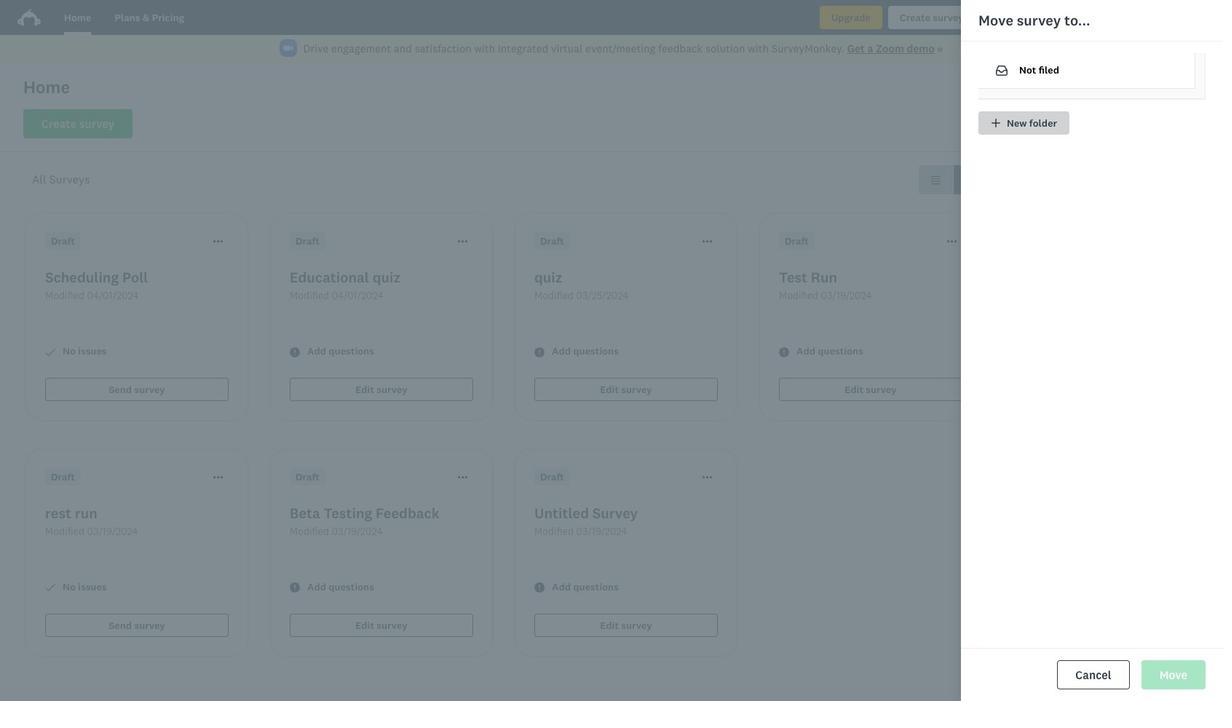 Task type: describe. For each thing, give the bounding box(es) containing it.
Search text field
[[1017, 110, 1163, 139]]

not filed image
[[996, 66, 1008, 76]]

notification center icon image
[[1043, 9, 1060, 26]]

2 no issues image from the top
[[45, 583, 55, 593]]



Task type: vqa. For each thing, say whether or not it's contained in the screenshot.
"field" in the left of the page
no



Task type: locate. For each thing, give the bounding box(es) containing it.
warning image
[[535, 583, 545, 593]]

x image
[[1195, 46, 1205, 55]]

not filed image
[[996, 65, 1008, 76]]

search image
[[1006, 119, 1017, 130], [1006, 119, 1017, 130]]

1 vertical spatial no issues image
[[45, 583, 55, 593]]

group
[[919, 165, 988, 194]]

no issues image
[[45, 347, 55, 357], [45, 583, 55, 593]]

new folder image
[[991, 118, 1001, 128], [992, 119, 1001, 128]]

1 brand logo image from the top
[[17, 6, 41, 29]]

warning image
[[290, 347, 300, 357], [535, 347, 545, 357], [779, 347, 790, 357], [290, 583, 300, 593]]

dialog
[[961, 0, 1224, 701]]

products icon image
[[1002, 9, 1019, 26], [1002, 9, 1019, 26]]

2 brand logo image from the top
[[17, 9, 41, 26]]

brand logo image
[[17, 6, 41, 29], [17, 9, 41, 26]]

help icon image
[[1084, 9, 1101, 26]]

0 vertical spatial no issues image
[[45, 347, 55, 357]]

1 no issues image from the top
[[45, 347, 55, 357]]



